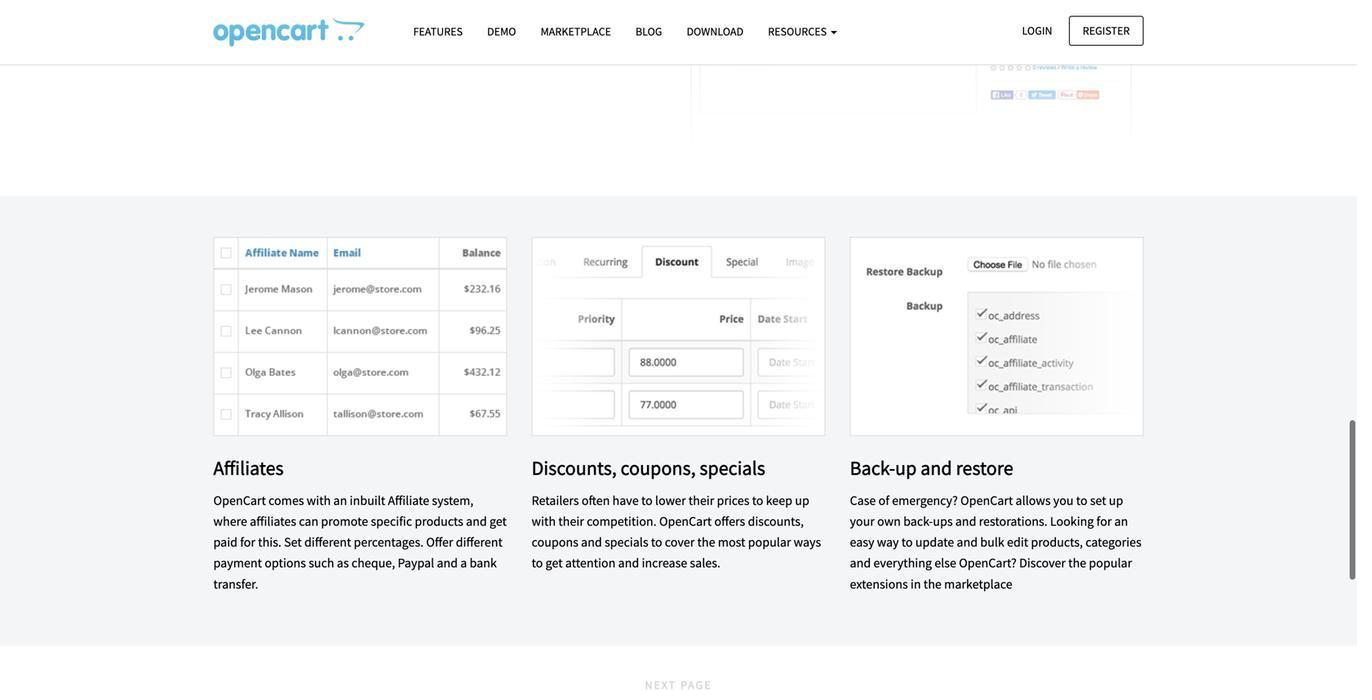 Task type: vqa. For each thing, say whether or not it's contained in the screenshot.


Task type: locate. For each thing, give the bounding box(es) containing it.
get up bank
[[490, 514, 507, 530]]

1 horizontal spatial get
[[546, 555, 563, 572]]

as
[[337, 555, 349, 572]]

case
[[850, 493, 876, 509]]

ways
[[794, 534, 821, 551]]

popular down discounts,
[[748, 534, 791, 551]]

for inside case of emergency? opencart allows you to set up your own back-ups and restorations. looking for an easy way to update and bulk edit products, categories and everything else opencart? discover the popular extensions in the marketplace
[[1097, 514, 1112, 530]]

specials inside retailers often have to lower their prices to keep up with their competition. opencart offers discounts, coupons and specials to cover the most popular ways to get attention and increase sales.
[[605, 534, 649, 551]]

features
[[413, 24, 463, 39]]

with up coupons
[[532, 514, 556, 530]]

to
[[642, 493, 653, 509], [752, 493, 764, 509], [1077, 493, 1088, 509], [651, 534, 663, 551], [902, 534, 913, 551], [532, 555, 543, 572]]

emergency?
[[892, 493, 958, 509]]

the down products,
[[1069, 555, 1087, 572]]

popular down categories
[[1089, 555, 1133, 572]]

an
[[334, 493, 347, 509], [1115, 514, 1129, 530]]

2 different from the left
[[456, 534, 503, 551]]

popular
[[748, 534, 791, 551], [1089, 555, 1133, 572]]

1 horizontal spatial their
[[689, 493, 715, 509]]

up
[[896, 456, 917, 481], [795, 493, 810, 509], [1109, 493, 1124, 509]]

0 horizontal spatial for
[[240, 534, 256, 551]]

opencart down restore
[[961, 493, 1013, 509]]

and up emergency? on the right
[[921, 456, 952, 481]]

0 vertical spatial for
[[1097, 514, 1112, 530]]

for for affiliates
[[240, 534, 256, 551]]

0 horizontal spatial an
[[334, 493, 347, 509]]

the inside retailers often have to lower their prices to keep up with their competition. opencart offers discounts, coupons and specials to cover the most popular ways to get attention and increase sales.
[[698, 534, 716, 551]]

0 vertical spatial the
[[698, 534, 716, 551]]

and down system,
[[466, 514, 487, 530]]

1 vertical spatial popular
[[1089, 555, 1133, 572]]

an inside case of emergency? opencart allows you to set up your own back-ups and restorations. looking for an easy way to update and bulk edit products, categories and everything else opencart? discover the popular extensions in the marketplace
[[1115, 514, 1129, 530]]

0 vertical spatial with
[[307, 493, 331, 509]]

set
[[284, 534, 302, 551]]

percentages.
[[354, 534, 424, 551]]

specials down competition.
[[605, 534, 649, 551]]

0 vertical spatial popular
[[748, 534, 791, 551]]

specials
[[700, 456, 766, 481], [605, 534, 649, 551]]

2 horizontal spatial up
[[1109, 493, 1124, 509]]

and up attention
[[581, 534, 602, 551]]

discounts, coupons, specials
[[532, 456, 766, 481]]

affiliates image
[[213, 237, 507, 436]]

paid
[[213, 534, 238, 551]]

their
[[689, 493, 715, 509], [559, 514, 584, 530]]

their down 'retailers'
[[559, 514, 584, 530]]

discounts, coupons, specials image
[[532, 237, 826, 436]]

an up promote
[[334, 493, 347, 509]]

the
[[698, 534, 716, 551], [1069, 555, 1087, 572], [924, 576, 942, 593]]

and left increase
[[618, 555, 639, 572]]

keep
[[766, 493, 793, 509]]

1 vertical spatial an
[[1115, 514, 1129, 530]]

1 horizontal spatial with
[[532, 514, 556, 530]]

up up emergency? on the right
[[896, 456, 917, 481]]

edit
[[1007, 534, 1029, 551]]

resources
[[768, 24, 829, 39]]

retailers
[[532, 493, 579, 509]]

demo link
[[475, 17, 529, 46]]

0 horizontal spatial up
[[795, 493, 810, 509]]

back-up and restore image
[[850, 237, 1144, 436]]

easy
[[850, 534, 875, 551]]

different
[[305, 534, 351, 551], [456, 534, 503, 551]]

1 horizontal spatial an
[[1115, 514, 1129, 530]]

opencart inside case of emergency? opencart allows you to set up your own back-ups and restorations. looking for an easy way to update and bulk edit products, categories and everything else opencart? discover the popular extensions in the marketplace
[[961, 493, 1013, 509]]

often
[[582, 493, 610, 509]]

specials up prices
[[700, 456, 766, 481]]

0 vertical spatial an
[[334, 493, 347, 509]]

0 horizontal spatial the
[[698, 534, 716, 551]]

back-
[[850, 456, 896, 481]]

for inside opencart comes with an inbuilt affiliate system, where affiliates can promote specific products and get paid for this. set different percentages. offer different payment options such as cheque, paypal and a bank transfer.
[[240, 534, 256, 551]]

promote
[[321, 514, 368, 530]]

the right in at the bottom of page
[[924, 576, 942, 593]]

blog link
[[624, 17, 675, 46]]

1 vertical spatial for
[[240, 534, 256, 551]]

1 horizontal spatial opencart
[[659, 514, 712, 530]]

0 horizontal spatial different
[[305, 534, 351, 551]]

and left bulk
[[957, 534, 978, 551]]

restorations.
[[979, 514, 1048, 530]]

0 vertical spatial specials
[[700, 456, 766, 481]]

blog
[[636, 24, 662, 39]]

opencart comes with an inbuilt affiliate system, where affiliates can promote specific products and get paid for this. set different percentages. offer different payment options such as cheque, paypal and a bank transfer.
[[213, 493, 507, 593]]

2 vertical spatial the
[[924, 576, 942, 593]]

2 horizontal spatial opencart
[[961, 493, 1013, 509]]

case of emergency? opencart allows you to set up your own back-ups and restorations. looking for an easy way to update and bulk edit products, categories and everything else opencart? discover the popular extensions in the marketplace
[[850, 493, 1142, 593]]

popular inside retailers often have to lower their prices to keep up with their competition. opencart offers discounts, coupons and specials to cover the most popular ways to get attention and increase sales.
[[748, 534, 791, 551]]

up right keep
[[795, 493, 810, 509]]

an inside opencart comes with an inbuilt affiliate system, where affiliates can promote specific products and get paid for this. set different percentages. offer different payment options such as cheque, paypal and a bank transfer.
[[334, 493, 347, 509]]

the up the sales.
[[698, 534, 716, 551]]

your
[[850, 514, 875, 530]]

offer
[[426, 534, 453, 551]]

1 vertical spatial specials
[[605, 534, 649, 551]]

0 horizontal spatial with
[[307, 493, 331, 509]]

with inside opencart comes with an inbuilt affiliate system, where affiliates can promote specific products and get paid for this. set different percentages. offer different payment options such as cheque, paypal and a bank transfer.
[[307, 493, 331, 509]]

0 horizontal spatial popular
[[748, 534, 791, 551]]

such
[[309, 555, 334, 572]]

up right set on the right of page
[[1109, 493, 1124, 509]]

retailers often have to lower their prices to keep up with their competition. opencart offers discounts, coupons and specials to cover the most popular ways to get attention and increase sales.
[[532, 493, 821, 572]]

1 vertical spatial their
[[559, 514, 584, 530]]

system,
[[432, 493, 474, 509]]

ups
[[933, 514, 953, 530]]

different up bank
[[456, 534, 503, 551]]

1 different from the left
[[305, 534, 351, 551]]

1 horizontal spatial up
[[896, 456, 917, 481]]

coupons,
[[621, 456, 696, 481]]

get inside opencart comes with an inbuilt affiliate system, where affiliates can promote specific products and get paid for this. set different percentages. offer different payment options such as cheque, paypal and a bank transfer.
[[490, 514, 507, 530]]

0 horizontal spatial get
[[490, 514, 507, 530]]

for down set on the right of page
[[1097, 514, 1112, 530]]

of
[[879, 493, 890, 509]]

update
[[916, 534, 955, 551]]

2 horizontal spatial the
[[1069, 555, 1087, 572]]

1 vertical spatial with
[[532, 514, 556, 530]]

1 horizontal spatial the
[[924, 576, 942, 593]]

different up such
[[305, 534, 351, 551]]

get
[[490, 514, 507, 530], [546, 555, 563, 572]]

options
[[265, 555, 306, 572]]

0 horizontal spatial specials
[[605, 534, 649, 551]]

with
[[307, 493, 331, 509], [532, 514, 556, 530]]

categories
[[1086, 534, 1142, 551]]

extensions
[[850, 576, 908, 593]]

1 vertical spatial the
[[1069, 555, 1087, 572]]

specific
[[371, 514, 412, 530]]

1 horizontal spatial for
[[1097, 514, 1112, 530]]

opencart up cover
[[659, 514, 712, 530]]

1 horizontal spatial popular
[[1089, 555, 1133, 572]]

and down easy
[[850, 555, 871, 572]]

with up can
[[307, 493, 331, 509]]

1 vertical spatial get
[[546, 555, 563, 572]]

their right lower
[[689, 493, 715, 509]]

have
[[613, 493, 639, 509]]

for for back-up and restore
[[1097, 514, 1112, 530]]

marketplace link
[[529, 17, 624, 46]]

1 horizontal spatial different
[[456, 534, 503, 551]]

products
[[415, 514, 464, 530]]

opencart up where
[[213, 493, 266, 509]]

an up categories
[[1115, 514, 1129, 530]]

payment
[[213, 555, 262, 572]]

get inside retailers often have to lower their prices to keep up with their competition. opencart offers discounts, coupons and specials to cover the most popular ways to get attention and increase sales.
[[546, 555, 563, 572]]

0 vertical spatial their
[[689, 493, 715, 509]]

0 vertical spatial get
[[490, 514, 507, 530]]

discounts,
[[748, 514, 804, 530]]

competition.
[[587, 514, 657, 530]]

register link
[[1069, 16, 1144, 46]]

for left this.
[[240, 534, 256, 551]]

back-up and restore
[[850, 456, 1014, 481]]

0 horizontal spatial opencart
[[213, 493, 266, 509]]

lower
[[655, 493, 686, 509]]

get down coupons
[[546, 555, 563, 572]]

options, attributes image
[[691, 0, 1132, 156]]



Task type: describe. For each thing, give the bounding box(es) containing it.
cheque,
[[352, 555, 395, 572]]

back-
[[904, 514, 933, 530]]

discounts,
[[532, 456, 617, 481]]

transfer.
[[213, 576, 259, 593]]

products,
[[1031, 534, 1083, 551]]

to right have
[[642, 493, 653, 509]]

download link
[[675, 17, 756, 46]]

to left keep
[[752, 493, 764, 509]]

opencart - features image
[[213, 17, 365, 47]]

affiliates
[[250, 514, 296, 530]]

opencart?
[[959, 555, 1017, 572]]

looking
[[1051, 514, 1094, 530]]

to left set on the right of page
[[1077, 493, 1088, 509]]

this.
[[258, 534, 282, 551]]

resources link
[[756, 17, 850, 46]]

can
[[299, 514, 319, 530]]

way
[[877, 534, 899, 551]]

own
[[878, 514, 901, 530]]

set
[[1091, 493, 1107, 509]]

to down coupons
[[532, 555, 543, 572]]

opencart inside opencart comes with an inbuilt affiliate system, where affiliates can promote specific products and get paid for this. set different percentages. offer different payment options such as cheque, paypal and a bank transfer.
[[213, 493, 266, 509]]

to up increase
[[651, 534, 663, 551]]

in
[[911, 576, 921, 593]]

most
[[718, 534, 746, 551]]

coupons
[[532, 534, 579, 551]]

a
[[461, 555, 467, 572]]

you
[[1054, 493, 1074, 509]]

to right way at right bottom
[[902, 534, 913, 551]]

restore
[[956, 456, 1014, 481]]

everything
[[874, 555, 932, 572]]

login
[[1022, 23, 1053, 38]]

1 horizontal spatial specials
[[700, 456, 766, 481]]

paypal
[[398, 555, 434, 572]]

prices
[[717, 493, 750, 509]]

discover
[[1020, 555, 1066, 572]]

popular inside case of emergency? opencart allows you to set up your own back-ups and restorations. looking for an easy way to update and bulk edit products, categories and everything else opencart? discover the popular extensions in the marketplace
[[1089, 555, 1133, 572]]

else
[[935, 555, 957, 572]]

where
[[213, 514, 247, 530]]

cover
[[665, 534, 695, 551]]

demo
[[487, 24, 516, 39]]

and left a
[[437, 555, 458, 572]]

download
[[687, 24, 744, 39]]

bank
[[470, 555, 497, 572]]

offers
[[715, 514, 746, 530]]

features link
[[401, 17, 475, 46]]

opencart inside retailers often have to lower their prices to keep up with their competition. opencart offers discounts, coupons and specials to cover the most popular ways to get attention and increase sales.
[[659, 514, 712, 530]]

attention
[[566, 555, 616, 572]]

marketplace
[[945, 576, 1013, 593]]

marketplace
[[541, 24, 611, 39]]

and right 'ups'
[[956, 514, 977, 530]]

register
[[1083, 23, 1130, 38]]

sales.
[[690, 555, 721, 572]]

login link
[[1009, 16, 1067, 46]]

0 horizontal spatial their
[[559, 514, 584, 530]]

bulk
[[981, 534, 1005, 551]]

up inside case of emergency? opencart allows you to set up your own back-ups and restorations. looking for an easy way to update and bulk edit products, categories and everything else opencart? discover the popular extensions in the marketplace
[[1109, 493, 1124, 509]]

comes
[[269, 493, 304, 509]]

up inside retailers often have to lower their prices to keep up with their competition. opencart offers discounts, coupons and specials to cover the most popular ways to get attention and increase sales.
[[795, 493, 810, 509]]

increase
[[642, 555, 688, 572]]

allows
[[1016, 493, 1051, 509]]

affiliates
[[213, 456, 284, 481]]

affiliate
[[388, 493, 429, 509]]

with inside retailers often have to lower their prices to keep up with their competition. opencart offers discounts, coupons and specials to cover the most popular ways to get attention and increase sales.
[[532, 514, 556, 530]]

inbuilt
[[350, 493, 386, 509]]



